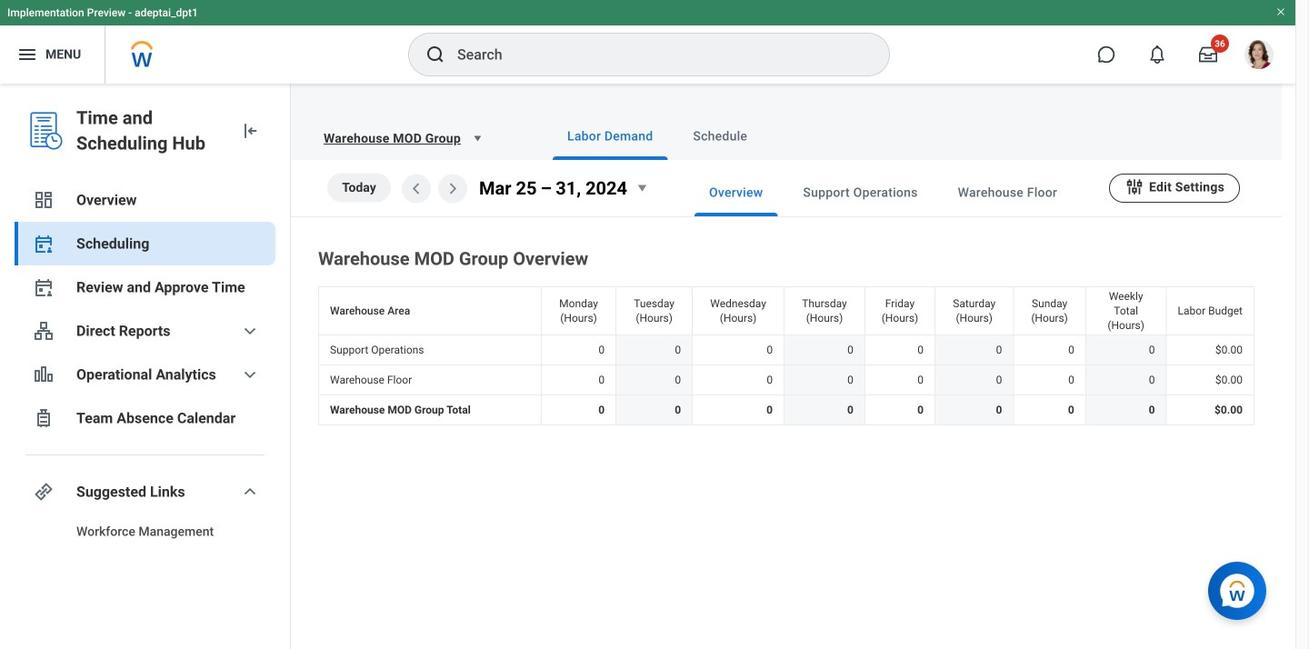 Task type: locate. For each thing, give the bounding box(es) containing it.
chevron down small image
[[239, 481, 261, 503]]

tab list
[[517, 113, 1260, 160], [658, 169, 1109, 216]]

navigation pane region
[[0, 84, 291, 649]]

0 vertical spatial calendar user solid image
[[33, 233, 55, 255]]

1 vertical spatial tab list
[[658, 169, 1109, 216]]

search image
[[425, 44, 446, 65]]

Search Workday  search field
[[457, 35, 852, 75]]

tab panel
[[291, 160, 1282, 429]]

justify image
[[16, 44, 38, 65]]

profile logan mcneil image
[[1245, 40, 1274, 73]]

inbox large image
[[1199, 45, 1218, 64]]

transformation import image
[[239, 120, 261, 142]]

configure image
[[1125, 177, 1145, 197]]

banner
[[0, 0, 1296, 84]]

task timeoff image
[[33, 407, 55, 429]]

caret down small image
[[468, 129, 487, 147]]

1 vertical spatial calendar user solid image
[[33, 276, 55, 298]]

0 vertical spatial tab list
[[517, 113, 1260, 160]]

calendar user solid image
[[33, 233, 55, 255], [33, 276, 55, 298]]



Task type: describe. For each thing, give the bounding box(es) containing it.
2 calendar user solid image from the top
[[33, 276, 55, 298]]

caret down small image
[[631, 177, 653, 199]]

close environment banner image
[[1276, 6, 1287, 17]]

dashboard image
[[33, 189, 55, 211]]

time and scheduling hub element
[[76, 105, 225, 156]]

link image
[[33, 481, 55, 503]]

chevron right small image
[[442, 178, 464, 200]]

1 calendar user solid image from the top
[[33, 233, 55, 255]]

chevron left small image
[[406, 178, 427, 200]]

notifications large image
[[1148, 45, 1167, 64]]



Task type: vqa. For each thing, say whether or not it's contained in the screenshot.
the topmost 'caret down small' icon
yes



